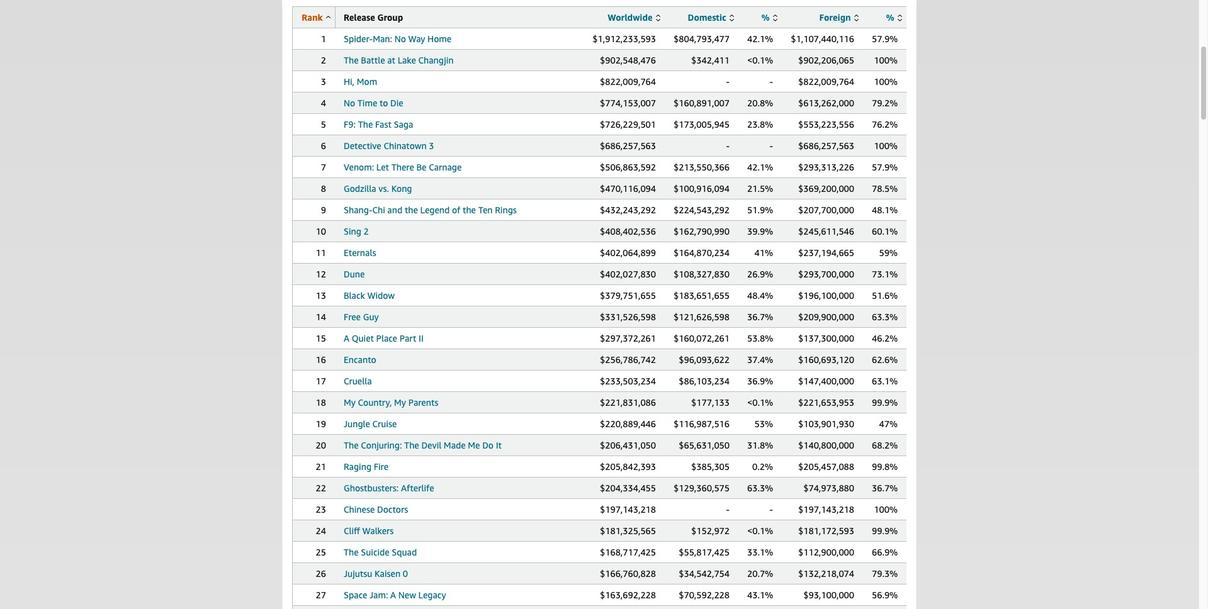 Task type: vqa. For each thing, say whether or not it's contained in the screenshot.
International
no



Task type: locate. For each thing, give the bounding box(es) containing it.
2 $822,009,764 from the left
[[798, 76, 854, 87]]

- up '20.8%'
[[770, 76, 773, 87]]

widow
[[367, 290, 395, 301]]

battle
[[361, 55, 385, 65]]

spider-man: no way home link
[[344, 33, 452, 44]]

100%
[[874, 55, 898, 65], [874, 76, 898, 87], [874, 140, 898, 151], [874, 504, 898, 515]]

2 down '1'
[[321, 55, 326, 65]]

be
[[416, 162, 427, 173]]

0 horizontal spatial 2
[[321, 55, 326, 65]]

lake
[[398, 55, 416, 65]]

1 horizontal spatial % link
[[886, 12, 902, 23]]

the left devil
[[404, 440, 419, 451]]

41%
[[755, 247, 773, 258]]

% link
[[762, 12, 778, 23], [886, 12, 902, 23]]

7
[[321, 162, 326, 173]]

0 vertical spatial 36.7%
[[747, 312, 773, 322]]

vs.
[[379, 183, 389, 194]]

53.8%
[[747, 333, 773, 344]]

sing
[[344, 226, 361, 237]]

2 vertical spatial <0.1%
[[747, 526, 773, 536]]

1 horizontal spatial 2
[[364, 226, 369, 237]]

$245,611,546
[[798, 226, 854, 237]]

encanto
[[344, 354, 376, 365]]

1 horizontal spatial the
[[463, 205, 476, 215]]

99.9% down 63.1% on the right bottom of page
[[872, 397, 898, 408]]

$686,257,563 down $726,229,501 at the top of the page
[[600, 140, 656, 151]]

57.9% right $1,107,440,116
[[872, 33, 898, 44]]

no left time
[[344, 98, 355, 108]]

1 vertical spatial 3
[[429, 140, 434, 151]]

0 horizontal spatial %
[[762, 12, 770, 23]]

$902,206,065
[[798, 55, 854, 65]]

2 $686,257,563 from the left
[[798, 140, 854, 151]]

the right "of"
[[463, 205, 476, 215]]

53%
[[755, 419, 773, 429]]

1 horizontal spatial my
[[394, 397, 406, 408]]

venom: let there be carnage link
[[344, 162, 462, 173]]

the suicide squad
[[344, 547, 417, 558]]

$379,751,655
[[600, 290, 656, 301]]

78.5%
[[872, 183, 898, 194]]

9
[[321, 205, 326, 215]]

1 horizontal spatial $822,009,764
[[798, 76, 854, 87]]

2 57.9% from the top
[[872, 162, 898, 173]]

black
[[344, 290, 365, 301]]

25
[[316, 547, 326, 558]]

- down 0.2%
[[770, 504, 773, 515]]

a quiet place part ii link
[[344, 333, 424, 344]]

1 vertical spatial 99.9%
[[872, 526, 898, 536]]

57.9% up 78.5%
[[872, 162, 898, 173]]

$470,116,094
[[600, 183, 656, 194]]

- up $213,550,366
[[726, 140, 730, 151]]

venom:
[[344, 162, 374, 173]]

21
[[316, 462, 326, 472]]

0 vertical spatial <0.1%
[[747, 55, 773, 65]]

57.9% for $293,313,226
[[872, 162, 898, 173]]

0 horizontal spatial a
[[344, 333, 349, 344]]

kaisen
[[375, 569, 401, 579]]

the right and at top
[[405, 205, 418, 215]]

0 vertical spatial 63.3%
[[872, 312, 898, 322]]

1 vertical spatial 63.3%
[[747, 483, 773, 494]]

1 vertical spatial <0.1%
[[747, 397, 773, 408]]

48.4%
[[747, 290, 773, 301]]

a left quiet
[[344, 333, 349, 344]]

100% for $822,009,764
[[874, 76, 898, 87]]

jungle
[[344, 419, 370, 429]]

raging fire link
[[344, 462, 389, 472]]

$221,653,953
[[798, 397, 854, 408]]

<0.1% for $342,411
[[747, 55, 773, 65]]

1 57.9% from the top
[[872, 33, 898, 44]]

1 $686,257,563 from the left
[[600, 140, 656, 151]]

kong
[[391, 183, 412, 194]]

36.7% up 53.8%
[[747, 312, 773, 322]]

47%
[[879, 419, 898, 429]]

23.8%
[[747, 119, 773, 130]]

36.7% down 99.8%
[[872, 483, 898, 494]]

1 vertical spatial 57.9%
[[872, 162, 898, 173]]

$121,626,598
[[674, 312, 730, 322]]

100% for $197,143,218
[[874, 504, 898, 515]]

20.7%
[[747, 569, 773, 579]]

my up jungle
[[344, 397, 356, 408]]

2 <0.1% from the top
[[747, 397, 773, 408]]

3 up carnage
[[429, 140, 434, 151]]

$822,009,764 down $902,548,476
[[600, 76, 656, 87]]

chinese
[[344, 504, 375, 515]]

f9: the fast saga link
[[344, 119, 413, 130]]

1 <0.1% from the top
[[747, 55, 773, 65]]

12
[[316, 269, 326, 280]]

0 horizontal spatial the
[[405, 205, 418, 215]]

place
[[376, 333, 397, 344]]

23
[[316, 504, 326, 515]]

no time to die link
[[344, 98, 403, 108]]

$822,009,764
[[600, 76, 656, 87], [798, 76, 854, 87]]

$1,107,440,116
[[791, 33, 854, 44]]

15
[[316, 333, 326, 344]]

of
[[452, 205, 460, 215]]

the
[[344, 55, 359, 65], [358, 119, 373, 130], [344, 440, 359, 451], [404, 440, 419, 451], [344, 547, 359, 558]]

2 % from the left
[[886, 12, 894, 23]]

% link right foreign link
[[886, 12, 902, 23]]

% link right domestic "link"
[[762, 12, 778, 23]]

$686,257,563
[[600, 140, 656, 151], [798, 140, 854, 151]]

24
[[316, 526, 326, 536]]

afterlife
[[401, 483, 434, 494]]

1 vertical spatial 2
[[364, 226, 369, 237]]

100% for $686,257,563
[[874, 140, 898, 151]]

1 horizontal spatial 63.3%
[[872, 312, 898, 322]]

ii
[[419, 333, 424, 344]]

the up hi,
[[344, 55, 359, 65]]

0 vertical spatial 42.1%
[[747, 33, 773, 44]]

1 horizontal spatial 3
[[429, 140, 434, 151]]

51.6%
[[872, 290, 898, 301]]

42.1% for $804,793,477
[[747, 33, 773, 44]]

79.2%
[[872, 98, 898, 108]]

f9:
[[344, 119, 356, 130]]

99.9% up 66.9%
[[872, 526, 898, 536]]

3 up 4
[[321, 76, 326, 87]]

my left parents
[[394, 397, 406, 408]]

$224,543,292
[[674, 205, 730, 215]]

$164,870,234
[[674, 247, 730, 258]]

$822,009,764 up $613,262,000 at the top of page
[[798, 76, 854, 87]]

2 99.9% from the top
[[872, 526, 898, 536]]

1 horizontal spatial $197,143,218
[[798, 504, 854, 515]]

0.2%
[[752, 462, 773, 472]]

2 100% from the top
[[874, 76, 898, 87]]

42.1% up the 21.5% at the right of page
[[747, 162, 773, 173]]

no left the way
[[395, 33, 406, 44]]

1 vertical spatial 42.1%
[[747, 162, 773, 173]]

<0.1% down 36.9%
[[747, 397, 773, 408]]

1 99.9% from the top
[[872, 397, 898, 408]]

99.9% for $221,653,953
[[872, 397, 898, 408]]

0 vertical spatial 57.9%
[[872, 33, 898, 44]]

0 horizontal spatial $686,257,563
[[600, 140, 656, 151]]

2 my from the left
[[394, 397, 406, 408]]

<0.1%
[[747, 55, 773, 65], [747, 397, 773, 408], [747, 526, 773, 536]]

chi
[[372, 205, 385, 215]]

2 42.1% from the top
[[747, 162, 773, 173]]

1 horizontal spatial %
[[886, 12, 894, 23]]

0 horizontal spatial $197,143,218
[[600, 504, 656, 515]]

$402,064,899
[[600, 247, 656, 258]]

chinatown
[[384, 140, 427, 151]]

it
[[496, 440, 502, 451]]

1 100% from the top
[[874, 55, 898, 65]]

% right domestic "link"
[[762, 12, 770, 23]]

63.3% down 51.6% at top right
[[872, 312, 898, 322]]

the conjuring: the devil made me do it
[[344, 440, 502, 451]]

the
[[405, 205, 418, 215], [463, 205, 476, 215]]

1 my from the left
[[344, 397, 356, 408]]

0 horizontal spatial 36.7%
[[747, 312, 773, 322]]

1 $822,009,764 from the left
[[600, 76, 656, 87]]

$197,143,218 down $204,334,455
[[600, 504, 656, 515]]

$140,800,000
[[798, 440, 854, 451]]

rings
[[495, 205, 517, 215]]

63.3% down 0.2%
[[747, 483, 773, 494]]

parents
[[408, 397, 438, 408]]

19
[[316, 419, 326, 429]]

$197,143,218 up $181,172,593
[[798, 504, 854, 515]]

0 horizontal spatial % link
[[762, 12, 778, 23]]

4 100% from the top
[[874, 504, 898, 515]]

2 right sing
[[364, 226, 369, 237]]

$686,257,563 up $293,313,226
[[798, 140, 854, 151]]

3 100% from the top
[[874, 140, 898, 151]]

1 horizontal spatial a
[[390, 590, 396, 601]]

$183,651,655
[[674, 290, 730, 301]]

my
[[344, 397, 356, 408], [394, 397, 406, 408]]

cruella link
[[344, 376, 372, 387]]

the down jungle
[[344, 440, 359, 451]]

godzilla vs. kong link
[[344, 183, 412, 194]]

a
[[344, 333, 349, 344], [390, 590, 396, 601]]

1 horizontal spatial $686,257,563
[[798, 140, 854, 151]]

100% for $902,206,065
[[874, 55, 898, 65]]

% right foreign link
[[886, 12, 894, 23]]

0 vertical spatial a
[[344, 333, 349, 344]]

42.1% right $804,793,477
[[747, 33, 773, 44]]

0 vertical spatial 3
[[321, 76, 326, 87]]

3 <0.1% from the top
[[747, 526, 773, 536]]

a quiet place part ii
[[344, 333, 424, 344]]

<0.1% up 33.1%
[[747, 526, 773, 536]]

0 vertical spatial 99.9%
[[872, 397, 898, 408]]

1 horizontal spatial no
[[395, 33, 406, 44]]

1 42.1% from the top
[[747, 33, 773, 44]]

my country, my parents link
[[344, 397, 438, 408]]

dune
[[344, 269, 365, 280]]

1 horizontal spatial 36.7%
[[872, 483, 898, 494]]

0 horizontal spatial my
[[344, 397, 356, 408]]

$774,153,007
[[600, 98, 656, 108]]

57.9% for $1,107,440,116
[[872, 33, 898, 44]]

<0.1% up '20.8%'
[[747, 55, 773, 65]]

a left new
[[390, 590, 396, 601]]

the down cliff
[[344, 547, 359, 558]]

my country, my parents
[[344, 397, 438, 408]]

1 % link from the left
[[762, 12, 778, 23]]

1 $197,143,218 from the left
[[600, 504, 656, 515]]

0 horizontal spatial no
[[344, 98, 355, 108]]

raging fire
[[344, 462, 389, 472]]

1 vertical spatial 36.7%
[[872, 483, 898, 494]]

1 % from the left
[[762, 12, 770, 23]]

5
[[321, 119, 326, 130]]

new
[[398, 590, 416, 601]]

0 horizontal spatial $822,009,764
[[600, 76, 656, 87]]

squad
[[392, 547, 417, 558]]



Task type: describe. For each thing, give the bounding box(es) containing it.
$342,411
[[691, 55, 730, 65]]

space jam: a new legacy
[[344, 590, 446, 601]]

to
[[380, 98, 388, 108]]

$34,542,754
[[679, 569, 730, 579]]

$205,842,393
[[600, 462, 656, 472]]

cliff walkers
[[344, 526, 394, 536]]

worldwide
[[608, 12, 653, 23]]

domestic
[[688, 12, 726, 23]]

59%
[[879, 247, 898, 258]]

$65,631,050
[[679, 440, 730, 451]]

$147,400,000
[[798, 376, 854, 387]]

raging
[[344, 462, 371, 472]]

10
[[316, 226, 326, 237]]

$86,103,234
[[679, 376, 730, 387]]

the right the f9:
[[358, 119, 373, 130]]

jujutsu kaisen 0 link
[[344, 569, 408, 579]]

no time to die
[[344, 98, 403, 108]]

$402,027,830
[[600, 269, 656, 280]]

2 % link from the left
[[886, 12, 902, 23]]

33.1%
[[747, 547, 773, 558]]

the for suicide
[[344, 547, 359, 558]]

<0.1% for $177,133
[[747, 397, 773, 408]]

detective
[[344, 140, 381, 151]]

20.8%
[[747, 98, 773, 108]]

$108,327,830
[[674, 269, 730, 280]]

saga
[[394, 119, 413, 130]]

jujutsu kaisen 0
[[344, 569, 408, 579]]

ten
[[478, 205, 493, 215]]

- down $342,411 at the right of the page
[[726, 76, 730, 87]]

$137,300,000
[[798, 333, 854, 344]]

$293,700,000
[[798, 269, 854, 280]]

ghostbusters: afterlife
[[344, 483, 434, 494]]

shang-
[[344, 205, 372, 215]]

42.1% for $213,550,366
[[747, 162, 773, 173]]

79.3%
[[872, 569, 898, 579]]

26.9%
[[747, 269, 773, 280]]

foreign link
[[820, 12, 859, 23]]

$152,972
[[691, 526, 730, 536]]

the battle at lake changjin
[[344, 55, 454, 65]]

% for second % link from left
[[886, 12, 894, 23]]

shang-chi and the legend of the ten rings link
[[344, 205, 517, 215]]

8
[[321, 183, 326, 194]]

venom: let there be carnage
[[344, 162, 462, 173]]

26
[[316, 569, 326, 579]]

% for 1st % link
[[762, 12, 770, 23]]

dune link
[[344, 269, 365, 280]]

$129,360,575
[[674, 483, 730, 494]]

73.1%
[[872, 269, 898, 280]]

<0.1% for $152,972
[[747, 526, 773, 536]]

domestic link
[[688, 12, 734, 23]]

legend
[[420, 205, 450, 215]]

$902,548,476
[[600, 55, 656, 65]]

legacy
[[418, 590, 446, 601]]

free guy link
[[344, 312, 379, 322]]

$1,912,233,593
[[593, 33, 656, 44]]

cliff walkers link
[[344, 526, 394, 536]]

at
[[387, 55, 395, 65]]

$132,218,074
[[798, 569, 854, 579]]

1 vertical spatial a
[[390, 590, 396, 601]]

- up $152,972
[[726, 504, 730, 515]]

and
[[387, 205, 402, 215]]

the conjuring: the devil made me do it link
[[344, 440, 502, 451]]

36.9%
[[747, 376, 773, 387]]

$162,790,990
[[674, 226, 730, 237]]

$432,243,292
[[600, 205, 656, 215]]

1 vertical spatial no
[[344, 98, 355, 108]]

0 vertical spatial 2
[[321, 55, 326, 65]]

21.5%
[[747, 183, 773, 194]]

- down 23.8%
[[770, 140, 773, 151]]

99.9% for $181,172,593
[[872, 526, 898, 536]]

0
[[403, 569, 408, 579]]

0 horizontal spatial 3
[[321, 76, 326, 87]]

the for conjuring:
[[344, 440, 359, 451]]

2 the from the left
[[463, 205, 476, 215]]

godzilla
[[344, 183, 376, 194]]

1 the from the left
[[405, 205, 418, 215]]

$207,700,000
[[798, 205, 854, 215]]

11
[[316, 247, 326, 258]]

jungle cruise link
[[344, 419, 397, 429]]

fire
[[374, 462, 389, 472]]

$297,372,261
[[600, 333, 656, 344]]

free guy
[[344, 312, 379, 322]]

46.2%
[[872, 333, 898, 344]]

51.9%
[[747, 205, 773, 215]]

there
[[391, 162, 414, 173]]

black widow
[[344, 290, 395, 301]]

0 vertical spatial no
[[395, 33, 406, 44]]

free
[[344, 312, 361, 322]]

$209,900,000
[[798, 312, 854, 322]]

43.1%
[[747, 590, 773, 601]]

chinese doctors
[[344, 504, 408, 515]]

$116,987,516
[[674, 419, 730, 429]]

$385,305
[[691, 462, 730, 472]]

group
[[377, 12, 403, 23]]

2 $197,143,218 from the left
[[798, 504, 854, 515]]

man:
[[373, 33, 392, 44]]

$163,692,228
[[600, 590, 656, 601]]

$237,194,665
[[798, 247, 854, 258]]

20
[[316, 440, 326, 451]]

0 horizontal spatial 63.3%
[[747, 483, 773, 494]]

time
[[357, 98, 377, 108]]

ghostbusters:
[[344, 483, 399, 494]]

the for battle
[[344, 55, 359, 65]]

worldwide link
[[608, 12, 660, 23]]

22
[[316, 483, 326, 494]]

detective chinatown 3 link
[[344, 140, 434, 151]]

jam:
[[370, 590, 388, 601]]



